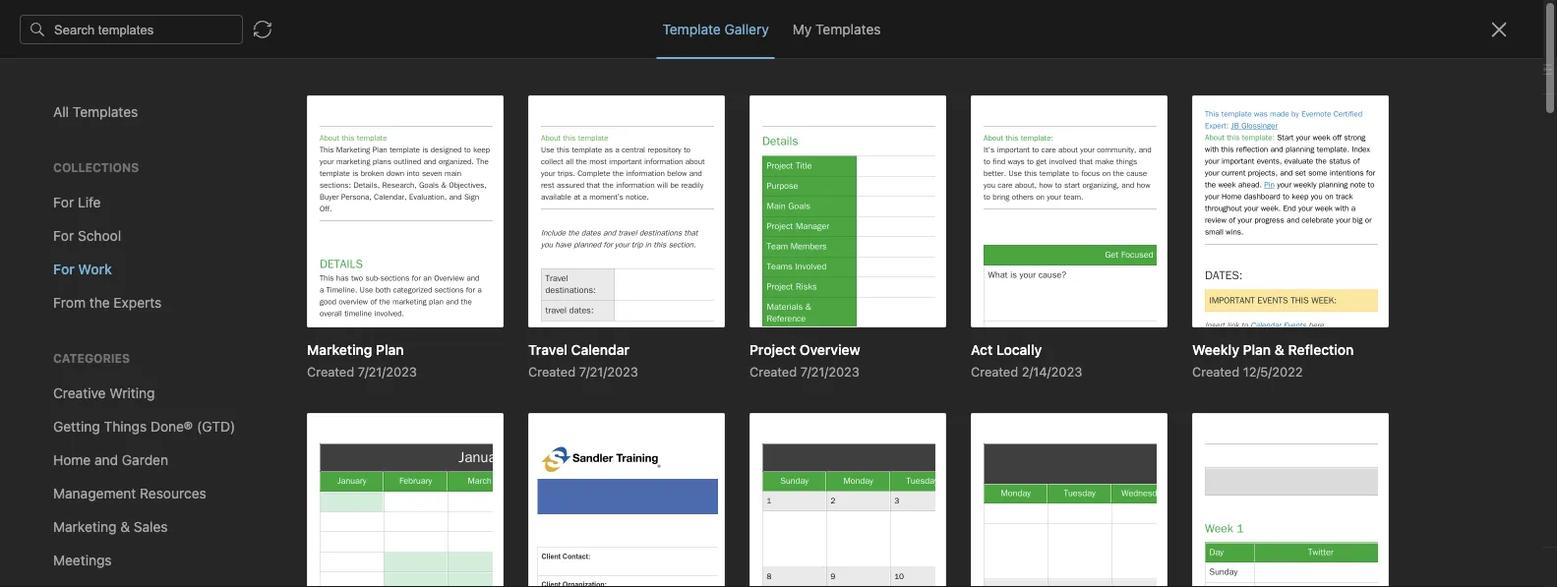 Task type: vqa. For each thing, say whether or not it's contained in the screenshot.
Recent
yes



Task type: locate. For each thing, give the bounding box(es) containing it.
33 minutes ago
[[262, 532, 348, 546]]

1 horizontal spatial notes
[[483, 529, 518, 545]]

1 down lululemon
[[337, 390, 343, 406]]

tree containing home
[[0, 154, 236, 577]]

tree
[[0, 154, 236, 577]]

notes
[[68, 253, 103, 268], [43, 371, 81, 388], [387, 508, 425, 524]]

font color image
[[1151, 55, 1200, 83]]

add a reminder image
[[623, 556, 646, 580]]

notes up up
[[387, 508, 425, 524]]

task down 14 minutes ago
[[334, 431, 363, 448]]

items
[[511, 508, 546, 524]]

recent notes group
[[0, 217, 227, 372]]

notebooks link
[[0, 439, 227, 470]]

ago down lululemon
[[326, 414, 346, 428]]

1 vertical spatial meeting
[[262, 550, 313, 566]]

4 task from the left
[[467, 431, 496, 448]]

ago for 14 minutes ago
[[326, 414, 346, 428]]

agenda
[[285, 508, 333, 524]]

14
[[262, 414, 275, 428]]

2
[[459, 390, 467, 406], [410, 431, 418, 448]]

0 vertical spatial meeting
[[427, 529, 479, 545]]

3
[[262, 411, 270, 427], [454, 431, 463, 448]]

notes up 'tasks' in the left of the page
[[43, 371, 81, 388]]

settings image
[[201, 16, 224, 39]]

Search text field
[[26, 57, 211, 92]]

mm/dd/yy down 14 minutes ago
[[262, 431, 331, 448]]

minutes down sales
[[278, 414, 322, 428]]

09/09/2099
[[344, 488, 420, 504]]

shortcuts button
[[0, 186, 227, 217]]

meeting down great in the bottom of the page
[[427, 529, 479, 545]]

0 horizontal spatial testing
[[262, 467, 309, 483]]

0 horizontal spatial 1
[[337, 390, 343, 406]]

alignment image
[[1483, 55, 1532, 83]]

2 vertical spatial testing
[[337, 508, 383, 524]]

33
[[262, 532, 277, 546]]

meeting down assignee
[[262, 550, 313, 566]]

tags button
[[0, 470, 227, 502]]

1 horizontal spatial 1
[[367, 431, 373, 448]]

1 horizontal spatial 4
[[499, 431, 508, 448]]

le...
[[512, 431, 539, 448]]

home
[[43, 162, 81, 178]]

notes down "status"
[[317, 550, 352, 566]]

2 down nike
[[410, 431, 418, 448]]

None search field
[[26, 57, 211, 92]]

1 up the 09/09/2099
[[367, 431, 373, 448]]

clean
[[368, 529, 404, 545]]

send
[[522, 529, 554, 545]]

mm/dd/yy down sales
[[274, 411, 343, 427]]

first notebook button
[[671, 10, 790, 37]]

minutes down agenda
[[280, 532, 324, 546]]

minutes for 33 minutes ago
[[280, 532, 324, 546]]

upgrade button
[[12, 497, 224, 536]]

0 vertical spatial to
[[309, 113, 323, 129]]

first
[[696, 16, 722, 31]]

few
[[272, 159, 291, 173]]

2 down major
[[459, 390, 467, 406]]

0 vertical spatial 3
[[262, 411, 270, 427]]

home link
[[0, 154, 236, 186]]

things
[[262, 113, 306, 129]]

to
[[309, 113, 323, 129], [284, 133, 296, 150]]

heading level image
[[894, 55, 996, 83]]

mm/dd/yy
[[347, 390, 416, 406], [471, 390, 539, 406], [274, 411, 343, 427], [398, 411, 467, 427], [262, 431, 331, 448]]

assignee
[[262, 529, 320, 545]]

meeting
[[427, 529, 479, 545], [262, 550, 313, 566]]

testing up action
[[456, 488, 503, 504]]

to right go at the top left of page
[[284, 133, 296, 150]]

and
[[356, 550, 380, 566]]

font family image
[[1001, 55, 1092, 83]]

task left le...
[[467, 431, 496, 448]]

3 down major
[[454, 431, 463, 448]]

0 vertical spatial notes
[[68, 253, 103, 268]]

week down major
[[420, 390, 455, 406]]

a
[[262, 159, 268, 173]]

1 horizontal spatial to
[[309, 113, 323, 129]]

4 down lululemon
[[385, 411, 394, 427]]

1 horizontal spatial 3
[[454, 431, 463, 448]]

testing
[[262, 467, 309, 483], [456, 488, 503, 504], [337, 508, 383, 524]]

1 vertical spatial to
[[284, 133, 296, 150]]

note window element
[[0, 0, 1558, 587]]

goal
[[424, 488, 453, 504]]

0 horizontal spatial 2
[[410, 431, 418, 448]]

0 horizontal spatial notes
[[317, 550, 352, 566]]

to left do on the top of the page
[[309, 113, 323, 129]]

minutes for 14 minutes ago
[[278, 414, 322, 428]]

ago
[[342, 159, 363, 173], [320, 293, 341, 306], [326, 414, 346, 428], [327, 532, 348, 546]]

minutes right '9'
[[273, 293, 317, 306]]

0 vertical spatial 4
[[385, 411, 394, 427]]

tags
[[44, 478, 74, 494]]

1 vertical spatial 4
[[499, 431, 508, 448]]

up
[[408, 529, 424, 545]]

1 vertical spatial testing
[[456, 488, 503, 504]]

notes
[[483, 529, 518, 545], [317, 550, 352, 566]]

minutes
[[295, 159, 339, 173], [273, 293, 317, 306], [278, 414, 322, 428], [280, 532, 324, 546]]

task up the 09/09/2099
[[377, 431, 406, 448]]

go
[[262, 133, 280, 150]]

0 vertical spatial testing
[[262, 467, 309, 483]]

4 left le...
[[499, 431, 508, 448]]

plan
[[312, 349, 339, 365]]

1 horizontal spatial meeting
[[427, 529, 479, 545]]

1
[[337, 390, 343, 406], [367, 431, 373, 448]]

recent notes
[[23, 253, 103, 268]]

abroad
[[437, 133, 483, 150]]

notes inside testing date & time 09/09/2099 goal testing attendees me agenda testing notes great action items assignee status clean up meeting notes send out meeting notes and actio...
[[387, 508, 425, 524]]

task
[[334, 431, 363, 448], [377, 431, 406, 448], [422, 431, 451, 448], [467, 431, 496, 448]]

summary lululemon nike major milestones 100 sales week 1 mm/dd/yy week 2 mm/dd/yy week 3 mm/dd/yy week 4 mm/dd/yy week 5 mm/dd/yy task 1 task 2 task 3 task 4 le...
[[262, 369, 578, 448]]

week left 5
[[470, 411, 506, 427]]

0 horizontal spatial to
[[284, 133, 296, 150]]

1 vertical spatial notes
[[317, 550, 352, 566]]

mm/dd/yy down 'milestones'
[[471, 390, 539, 406]]

lululemon
[[326, 369, 391, 386]]

5
[[509, 411, 518, 427]]

14 minutes ago
[[262, 414, 346, 428]]

testing up "status"
[[337, 508, 383, 524]]

share button
[[1438, 8, 1510, 39]]

3 down sales
[[262, 411, 270, 427]]

0 vertical spatial 2
[[459, 390, 467, 406]]

-
[[367, 133, 373, 150]]

attendees
[[506, 488, 571, 504]]

milestones
[[466, 369, 535, 386]]

go to the beach - studying abroad
[[262, 133, 483, 150]]

ago down agenda
[[327, 532, 348, 546]]

1 vertical spatial 3
[[454, 431, 463, 448]]

project plan #1
[[262, 349, 358, 365]]

task up goal
[[422, 431, 451, 448]]

testing up the date
[[262, 467, 309, 483]]

notes link
[[0, 364, 227, 396]]

2 vertical spatial notes
[[387, 508, 425, 524]]

ago up plan
[[320, 293, 341, 306]]

action
[[467, 508, 508, 524]]

summary
[[262, 369, 322, 386]]

upgrade
[[102, 508, 160, 525]]

notes right recent
[[68, 253, 103, 268]]

week
[[298, 390, 333, 406], [420, 390, 455, 406], [543, 390, 578, 406], [346, 411, 382, 427], [470, 411, 506, 427]]

untitled
[[262, 231, 314, 247]]

actio...
[[383, 550, 426, 566]]

1 vertical spatial notes
[[43, 371, 81, 388]]

notes down action
[[483, 529, 518, 545]]

4
[[385, 411, 394, 427], [499, 431, 508, 448]]

shortcuts
[[44, 194, 106, 210]]



Task type: describe. For each thing, give the bounding box(es) containing it.
mm/dd/yy down major
[[398, 411, 467, 427]]

notebooks
[[44, 446, 113, 462]]

date
[[262, 488, 292, 504]]

studying
[[377, 133, 434, 150]]

0 horizontal spatial 4
[[385, 411, 394, 427]]

font size image
[[1097, 55, 1146, 83]]

minutes down the
[[295, 159, 339, 173]]

out
[[558, 529, 579, 545]]

100
[[538, 369, 562, 386]]

3 task from the left
[[422, 431, 451, 448]]

first notebook
[[696, 16, 784, 31]]

do
[[326, 113, 343, 129]]

nike
[[395, 369, 423, 386]]

sales
[[262, 390, 294, 406]]

2 task from the left
[[377, 431, 406, 448]]

to for go
[[284, 133, 296, 150]]

1 vertical spatial 1
[[367, 431, 373, 448]]

things to do
[[262, 113, 343, 129]]

time
[[309, 488, 340, 504]]

week up 14 minutes ago
[[298, 390, 333, 406]]

9 minutes ago
[[262, 293, 341, 306]]

recent
[[23, 253, 64, 268]]

ago down beach
[[342, 159, 363, 173]]

0 vertical spatial 1
[[337, 390, 343, 406]]

beach
[[324, 133, 363, 150]]

week down lululemon
[[346, 411, 382, 427]]

status
[[323, 529, 364, 545]]

project
[[262, 349, 308, 365]]

9
[[262, 293, 269, 306]]

&
[[295, 488, 305, 504]]

notes inside notes link
[[43, 371, 81, 388]]

add tag image
[[656, 556, 680, 580]]

minutes for 9 minutes ago
[[273, 293, 317, 306]]

share
[[1455, 15, 1494, 31]]

me
[[262, 508, 281, 524]]

tasks button
[[0, 396, 227, 427]]

notebook
[[725, 16, 784, 31]]

0 horizontal spatial 3
[[262, 411, 270, 427]]

1 horizontal spatial testing
[[337, 508, 383, 524]]

Note Editor text field
[[0, 0, 1558, 587]]

2 horizontal spatial testing
[[456, 488, 503, 504]]

1 vertical spatial 2
[[410, 431, 418, 448]]

ago for 9 minutes ago
[[320, 293, 341, 306]]

the
[[300, 133, 321, 150]]

highlight image
[[1295, 55, 1342, 83]]

tasks
[[43, 403, 79, 419]]

mm/dd/yy down lululemon
[[347, 390, 416, 406]]

insert image
[[624, 55, 653, 83]]

0 vertical spatial notes
[[483, 529, 518, 545]]

#1
[[343, 349, 358, 365]]

to for things
[[309, 113, 323, 129]]

testing date & time 09/09/2099 goal testing attendees me agenda testing notes great action items assignee status clean up meeting notes send out meeting notes and actio...
[[262, 467, 579, 566]]

week down '100'
[[543, 390, 578, 406]]

new
[[43, 113, 72, 129]]

1 horizontal spatial 2
[[459, 390, 467, 406]]

a few minutes ago
[[262, 159, 363, 173]]

major
[[427, 369, 462, 386]]

new button
[[12, 103, 224, 139]]

notes inside recent notes group
[[68, 253, 103, 268]]

ago for 33 minutes ago
[[327, 532, 348, 546]]

0 horizontal spatial meeting
[[262, 550, 313, 566]]

great
[[428, 508, 463, 524]]

1 task from the left
[[334, 431, 363, 448]]



